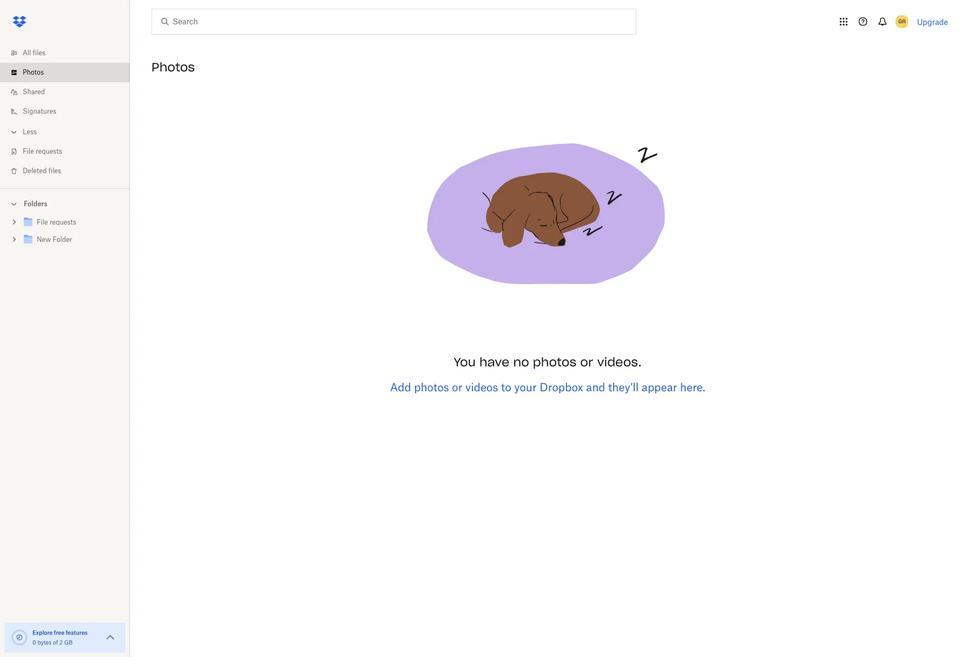 Task type: locate. For each thing, give the bounding box(es) containing it.
0 horizontal spatial files
[[33, 49, 46, 57]]

shared
[[23, 88, 45, 96]]

file inside 'group'
[[37, 218, 48, 226]]

files for all files
[[33, 49, 46, 57]]

files right all
[[33, 49, 46, 57]]

1 horizontal spatial files
[[49, 167, 61, 175]]

signatures link
[[9, 102, 130, 121]]

group
[[0, 212, 130, 257]]

file requests link inside list
[[9, 142, 130, 161]]

0 horizontal spatial or
[[452, 381, 463, 394]]

less image
[[9, 127, 19, 138]]

all
[[23, 49, 31, 57]]

0 vertical spatial file requests
[[23, 147, 62, 155]]

0 vertical spatial or
[[581, 355, 594, 370]]

and
[[587, 381, 606, 394]]

or up and
[[581, 355, 594, 370]]

photos inside list item
[[23, 68, 44, 76]]

new folder link
[[22, 233, 121, 248]]

add
[[390, 381, 412, 394]]

1 vertical spatial requests
[[50, 218, 76, 226]]

1 horizontal spatial photos
[[152, 60, 195, 75]]

1 horizontal spatial file
[[37, 218, 48, 226]]

0 vertical spatial files
[[33, 49, 46, 57]]

files for deleted files
[[49, 167, 61, 175]]

file up new
[[37, 218, 48, 226]]

requests up deleted files
[[36, 147, 62, 155]]

0 horizontal spatial file
[[23, 147, 34, 155]]

0 vertical spatial file
[[23, 147, 34, 155]]

deleted
[[23, 167, 47, 175]]

file requests up "new folder"
[[37, 218, 76, 226]]

file requests up deleted files
[[23, 147, 62, 155]]

new
[[37, 236, 51, 244]]

photos link
[[9, 63, 130, 82]]

upgrade link
[[918, 17, 949, 26]]

photos right add
[[414, 381, 449, 394]]

0 vertical spatial file requests link
[[9, 142, 130, 161]]

file requests link inside 'group'
[[22, 216, 121, 230]]

0 horizontal spatial photos
[[23, 68, 44, 76]]

file requests link up deleted files
[[9, 142, 130, 161]]

upgrade
[[918, 17, 949, 26]]

file requests
[[23, 147, 62, 155], [37, 218, 76, 226]]

files
[[33, 49, 46, 57], [49, 167, 61, 175]]

1 horizontal spatial or
[[581, 355, 594, 370]]

photos
[[152, 60, 195, 75], [23, 68, 44, 76]]

or left the videos
[[452, 381, 463, 394]]

1 vertical spatial file requests link
[[22, 216, 121, 230]]

requests
[[36, 147, 62, 155], [50, 218, 76, 226]]

list
[[0, 37, 130, 188]]

have
[[480, 355, 510, 370]]

1 horizontal spatial photos
[[533, 355, 577, 370]]

of
[[53, 640, 58, 646]]

you have no photos or videos.
[[454, 355, 642, 370]]

1 vertical spatial file requests
[[37, 218, 76, 226]]

requests inside list
[[36, 147, 62, 155]]

shared link
[[9, 82, 130, 102]]

files right deleted
[[49, 167, 61, 175]]

2
[[59, 640, 63, 646]]

folders
[[24, 200, 47, 208]]

dropbox
[[540, 381, 584, 394]]

file
[[23, 147, 34, 155], [37, 218, 48, 226]]

1 vertical spatial file
[[37, 218, 48, 226]]

photos up dropbox
[[533, 355, 577, 370]]

file down "less"
[[23, 147, 34, 155]]

all files link
[[9, 43, 130, 63]]

all files
[[23, 49, 46, 57]]

0 vertical spatial requests
[[36, 147, 62, 155]]

photos
[[533, 355, 577, 370], [414, 381, 449, 394]]

requests up folder
[[50, 218, 76, 226]]

add photos or videos to your dropbox and they'll appear here. link
[[390, 381, 706, 394]]

signatures
[[23, 107, 56, 115]]

quota usage element
[[11, 629, 28, 647]]

0 horizontal spatial photos
[[414, 381, 449, 394]]

less
[[23, 128, 37, 136]]

or
[[581, 355, 594, 370], [452, 381, 463, 394]]

folder
[[53, 236, 72, 244]]

1 vertical spatial photos
[[414, 381, 449, 394]]

file requests link up new folder link at the top left of the page
[[22, 216, 121, 230]]

0
[[32, 640, 36, 646]]

1 vertical spatial files
[[49, 167, 61, 175]]

file requests link
[[9, 142, 130, 161], [22, 216, 121, 230]]

sleeping dog on a purple cushion. image
[[413, 82, 684, 353]]



Task type: describe. For each thing, give the bounding box(es) containing it.
no
[[514, 355, 530, 370]]

new folder
[[37, 236, 72, 244]]

Search text field
[[173, 16, 614, 28]]

features
[[66, 630, 88, 636]]

videos
[[466, 381, 499, 394]]

gb
[[64, 640, 73, 646]]

gr
[[899, 18, 906, 25]]

deleted files link
[[9, 161, 130, 181]]

appear
[[642, 381, 678, 394]]

1 vertical spatial or
[[452, 381, 463, 394]]

folders button
[[0, 196, 130, 212]]

bytes
[[38, 640, 52, 646]]

they'll
[[609, 381, 639, 394]]

your
[[515, 381, 537, 394]]

list containing all files
[[0, 37, 130, 188]]

here.
[[681, 381, 706, 394]]

dropbox image
[[9, 11, 30, 32]]

add photos or videos to your dropbox and they'll appear here.
[[390, 381, 706, 394]]

free
[[54, 630, 64, 636]]

videos.
[[598, 355, 642, 370]]

gr button
[[894, 13, 911, 30]]

to
[[502, 381, 512, 394]]

requests inside 'group'
[[50, 218, 76, 226]]

explore free features 0 bytes of 2 gb
[[32, 630, 88, 646]]

deleted files
[[23, 167, 61, 175]]

photos list item
[[0, 63, 130, 82]]

group containing file requests
[[0, 212, 130, 257]]

you
[[454, 355, 476, 370]]

0 vertical spatial photos
[[533, 355, 577, 370]]

explore
[[32, 630, 53, 636]]



Task type: vqa. For each thing, say whether or not it's contained in the screenshot.
Your
yes



